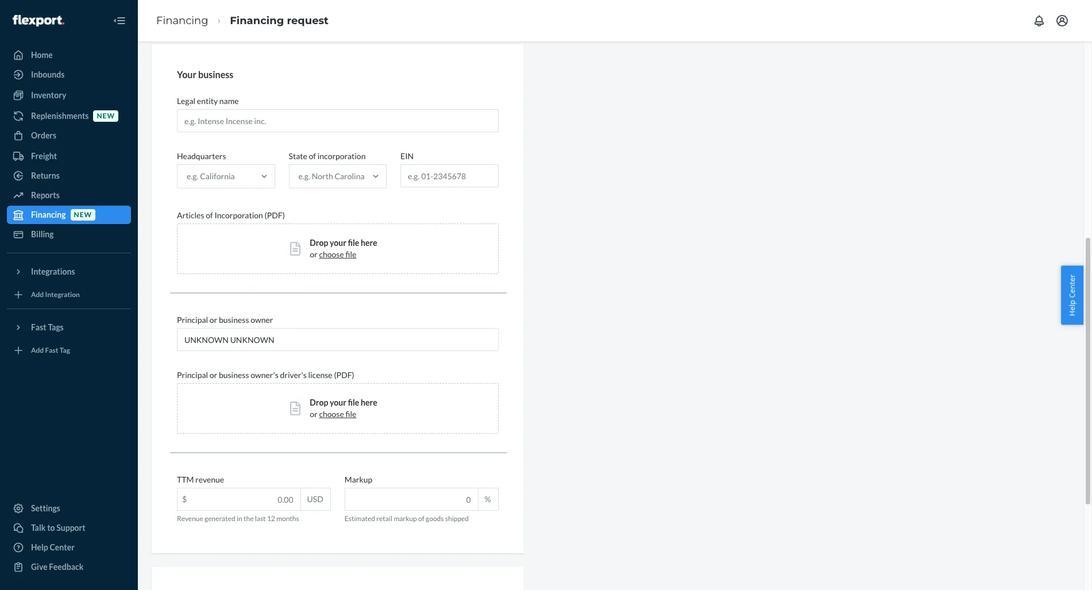 Task type: describe. For each thing, give the bounding box(es) containing it.
file alt image
[[290, 402, 301, 416]]

generated
[[205, 515, 235, 523]]

legal entity name
[[177, 96, 239, 106]]

principal for principal or business owner
[[177, 315, 208, 325]]

inventory
[[31, 90, 66, 100]]

of for state
[[309, 151, 316, 161]]

settings
[[31, 504, 60, 513]]

incorporation
[[318, 151, 366, 161]]

articles of incorporation (pdf)
[[177, 211, 285, 220]]

request
[[287, 14, 329, 27]]

inbounds link
[[7, 66, 131, 84]]

0 horizontal spatial financing
[[31, 210, 66, 220]]

help center inside help center button
[[1068, 274, 1078, 316]]

0 horizontal spatial (pdf)
[[265, 211, 285, 220]]

1 horizontal spatial (pdf)
[[334, 370, 355, 380]]

add fast tag
[[31, 346, 70, 355]]

business for owner
[[219, 315, 249, 325]]

file alt image
[[290, 242, 301, 256]]

open account menu image
[[1056, 14, 1070, 28]]

months
[[277, 515, 299, 523]]

california
[[200, 171, 235, 181]]

financing for financing 'link'
[[156, 14, 208, 27]]

e.g. california
[[187, 171, 235, 181]]

billing
[[31, 229, 54, 239]]

0 vertical spatial business
[[198, 69, 234, 80]]

owner
[[251, 315, 273, 325]]

e.g. 01-2345678 text field
[[401, 165, 498, 187]]

ein
[[401, 151, 414, 161]]

tags
[[48, 322, 64, 332]]

add fast tag link
[[7, 341, 131, 360]]

fast inside "link"
[[45, 346, 58, 355]]

help center button
[[1062, 266, 1084, 325]]

Owner's full name field
[[177, 328, 499, 351]]

your for principal or business owner's driver's license (pdf)
[[330, 398, 347, 408]]

orders link
[[7, 126, 131, 145]]

drop for articles of incorporation (pdf)
[[310, 238, 328, 248]]

close navigation image
[[113, 14, 126, 28]]

integrations
[[31, 267, 75, 277]]

retail
[[377, 515, 393, 523]]

drop your file here or choose file for principal or business owner's driver's license (pdf)
[[310, 398, 378, 419]]

integrations button
[[7, 263, 131, 281]]

e.g. for e.g. california
[[187, 171, 199, 181]]

add integration link
[[7, 286, 131, 304]]

help inside button
[[1068, 300, 1078, 316]]

0 horizontal spatial center
[[50, 543, 75, 552]]

billing link
[[7, 225, 131, 244]]

drop for principal or business owner's driver's license (pdf)
[[310, 398, 328, 408]]

entity
[[197, 96, 218, 106]]

choose for articles of incorporation (pdf)
[[319, 250, 344, 259]]

talk to support button
[[7, 519, 131, 537]]

new for replenishments
[[97, 112, 115, 120]]

financing request
[[230, 14, 329, 27]]

principal or business owner's driver's license (pdf)
[[177, 370, 355, 380]]

home link
[[7, 46, 131, 64]]

goods
[[426, 515, 444, 523]]

or right file alt icon at left top
[[310, 250, 318, 259]]

or left owner's
[[210, 370, 217, 380]]

%
[[485, 494, 491, 504]]

markup
[[394, 515, 417, 523]]

revenue
[[196, 475, 224, 485]]

integration
[[45, 291, 80, 299]]

of for articles
[[206, 211, 213, 220]]

center inside button
[[1068, 274, 1078, 298]]

returns
[[31, 171, 60, 181]]

articles
[[177, 211, 204, 220]]

feedback
[[49, 562, 84, 572]]

shipped
[[445, 515, 469, 523]]

reports link
[[7, 186, 131, 205]]

or left the owner
[[210, 315, 217, 325]]

0.00 text field
[[178, 489, 300, 511]]

estimated retail markup of goods shipped
[[345, 515, 469, 523]]

estimated
[[345, 515, 375, 523]]

support
[[56, 523, 85, 533]]

usd
[[307, 494, 324, 504]]

north
[[312, 171, 333, 181]]

here for principal or business owner's driver's license (pdf)
[[361, 398, 378, 408]]

12
[[267, 515, 275, 523]]



Task type: locate. For each thing, give the bounding box(es) containing it.
e.g. down headquarters
[[187, 171, 199, 181]]

of
[[309, 151, 316, 161], [206, 211, 213, 220], [419, 515, 425, 523]]

fast tags button
[[7, 318, 131, 337]]

1 vertical spatial (pdf)
[[334, 370, 355, 380]]

headquarters
[[177, 151, 226, 161]]

freight link
[[7, 147, 131, 166]]

drop
[[310, 238, 328, 248], [310, 398, 328, 408]]

financing link
[[156, 14, 208, 27]]

1 vertical spatial drop
[[310, 398, 328, 408]]

0 vertical spatial your
[[330, 238, 347, 248]]

0 vertical spatial new
[[97, 112, 115, 120]]

owner's
[[251, 370, 279, 380]]

reports
[[31, 190, 60, 200]]

1 principal from the top
[[177, 315, 208, 325]]

inventory link
[[7, 86, 131, 105]]

here
[[361, 238, 378, 248], [361, 398, 378, 408]]

0 text field
[[345, 489, 478, 511]]

0 vertical spatial help
[[1068, 300, 1078, 316]]

state of incorporation
[[289, 151, 366, 161]]

drop right file alt icon at left top
[[310, 238, 328, 248]]

0 horizontal spatial of
[[206, 211, 213, 220]]

your business
[[177, 69, 234, 80]]

0 vertical spatial fast
[[31, 322, 46, 332]]

1 horizontal spatial center
[[1068, 274, 1078, 298]]

to
[[47, 523, 55, 533]]

drop right file alt image
[[310, 398, 328, 408]]

0 vertical spatial here
[[361, 238, 378, 248]]

1 drop your file here or choose file from the top
[[310, 238, 378, 259]]

1 horizontal spatial e.g.
[[299, 171, 310, 181]]

business left the owner
[[219, 315, 249, 325]]

your
[[330, 238, 347, 248], [330, 398, 347, 408]]

fast inside dropdown button
[[31, 322, 46, 332]]

financing for financing request
[[230, 14, 284, 27]]

1 vertical spatial new
[[74, 211, 92, 219]]

open notifications image
[[1033, 14, 1047, 28]]

add for add integration
[[31, 291, 44, 299]]

drop your file here or choose file right file alt icon at left top
[[310, 238, 378, 259]]

fast tags
[[31, 322, 64, 332]]

help center
[[1068, 274, 1078, 316], [31, 543, 75, 552]]

revenue generated in the last 12 months
[[177, 515, 299, 523]]

choose right file alt image
[[319, 409, 344, 419]]

0 vertical spatial help center
[[1068, 274, 1078, 316]]

1 choose from the top
[[319, 250, 344, 259]]

in
[[237, 515, 242, 523]]

(pdf) right incorporation
[[265, 211, 285, 220]]

0 horizontal spatial help center
[[31, 543, 75, 552]]

1 your from the top
[[330, 238, 347, 248]]

principal
[[177, 315, 208, 325], [177, 370, 208, 380]]

center
[[1068, 274, 1078, 298], [50, 543, 75, 552]]

0 vertical spatial of
[[309, 151, 316, 161]]

your right file alt icon at left top
[[330, 238, 347, 248]]

talk to support
[[31, 523, 85, 533]]

name
[[219, 96, 239, 106]]

business up legal entity name
[[198, 69, 234, 80]]

financing
[[156, 14, 208, 27], [230, 14, 284, 27], [31, 210, 66, 220]]

1 drop from the top
[[310, 238, 328, 248]]

or
[[310, 250, 318, 259], [210, 315, 217, 325], [210, 370, 217, 380], [310, 409, 318, 419]]

1 vertical spatial choose
[[319, 409, 344, 419]]

add for add fast tag
[[31, 346, 44, 355]]

settings link
[[7, 500, 131, 518]]

choose right file alt icon at left top
[[319, 250, 344, 259]]

1 vertical spatial help center
[[31, 543, 75, 552]]

your for articles of incorporation (pdf)
[[330, 238, 347, 248]]

financing left request
[[230, 14, 284, 27]]

(pdf) right license in the bottom left of the page
[[334, 370, 355, 380]]

2 horizontal spatial financing
[[230, 14, 284, 27]]

1 horizontal spatial of
[[309, 151, 316, 161]]

2 vertical spatial business
[[219, 370, 249, 380]]

new
[[97, 112, 115, 120], [74, 211, 92, 219]]

financing down reports
[[31, 210, 66, 220]]

1 vertical spatial business
[[219, 315, 249, 325]]

fast left tag
[[45, 346, 58, 355]]

1 vertical spatial your
[[330, 398, 347, 408]]

here for articles of incorporation (pdf)
[[361, 238, 378, 248]]

returns link
[[7, 167, 131, 185]]

e.g. Intense Incense inc. field
[[177, 109, 499, 132]]

give feedback
[[31, 562, 84, 572]]

incorporation
[[215, 211, 263, 220]]

legal
[[177, 96, 196, 106]]

add left integration
[[31, 291, 44, 299]]

business for owner's
[[219, 370, 249, 380]]

1 vertical spatial of
[[206, 211, 213, 220]]

talk
[[31, 523, 46, 533]]

2 principal from the top
[[177, 370, 208, 380]]

replenishments
[[31, 111, 89, 121]]

1 vertical spatial here
[[361, 398, 378, 408]]

drop your file here or choose file for articles of incorporation (pdf)
[[310, 238, 378, 259]]

choose for principal or business owner's driver's license (pdf)
[[319, 409, 344, 419]]

ttm
[[177, 475, 194, 485]]

principal for principal or business owner's driver's license (pdf)
[[177, 370, 208, 380]]

business
[[198, 69, 234, 80], [219, 315, 249, 325], [219, 370, 249, 380]]

fast
[[31, 322, 46, 332], [45, 346, 58, 355]]

(pdf)
[[265, 211, 285, 220], [334, 370, 355, 380]]

e.g.
[[187, 171, 199, 181], [299, 171, 310, 181]]

fast left tags
[[31, 322, 46, 332]]

1 vertical spatial help
[[31, 543, 48, 552]]

2 choose from the top
[[319, 409, 344, 419]]

flexport logo image
[[13, 15, 64, 26]]

e.g. north carolina
[[299, 171, 365, 181]]

your
[[177, 69, 197, 80]]

inbounds
[[31, 70, 65, 79]]

ttm revenue
[[177, 475, 224, 485]]

financing up your
[[156, 14, 208, 27]]

0 vertical spatial center
[[1068, 274, 1078, 298]]

2 vertical spatial of
[[419, 515, 425, 523]]

give feedback button
[[7, 558, 131, 577]]

new up orders link
[[97, 112, 115, 120]]

1 e.g. from the left
[[187, 171, 199, 181]]

help center link
[[7, 539, 131, 557]]

help center inside help center link
[[31, 543, 75, 552]]

1 vertical spatial add
[[31, 346, 44, 355]]

state
[[289, 151, 307, 161]]

2 add from the top
[[31, 346, 44, 355]]

2 here from the top
[[361, 398, 378, 408]]

e.g. for e.g. north carolina
[[299, 171, 310, 181]]

last
[[255, 515, 266, 523]]

add inside "link"
[[31, 346, 44, 355]]

new down reports link
[[74, 211, 92, 219]]

principal or business owner
[[177, 315, 273, 325]]

home
[[31, 50, 53, 60]]

breadcrumbs navigation
[[147, 4, 338, 38]]

e.g. left north
[[299, 171, 310, 181]]

carolina
[[335, 171, 365, 181]]

1 horizontal spatial help
[[1068, 300, 1078, 316]]

$
[[182, 494, 187, 504]]

0 vertical spatial (pdf)
[[265, 211, 285, 220]]

2 your from the top
[[330, 398, 347, 408]]

1 horizontal spatial financing
[[156, 14, 208, 27]]

1 horizontal spatial new
[[97, 112, 115, 120]]

0 vertical spatial drop your file here or choose file
[[310, 238, 378, 259]]

drop your file here or choose file down license in the bottom left of the page
[[310, 398, 378, 419]]

0 horizontal spatial help
[[31, 543, 48, 552]]

or right file alt image
[[310, 409, 318, 419]]

0 vertical spatial add
[[31, 291, 44, 299]]

1 vertical spatial center
[[50, 543, 75, 552]]

financing request link
[[230, 14, 329, 27]]

2 horizontal spatial of
[[419, 515, 425, 523]]

1 vertical spatial fast
[[45, 346, 58, 355]]

freight
[[31, 151, 57, 161]]

of right articles
[[206, 211, 213, 220]]

markup
[[345, 475, 373, 485]]

driver's
[[280, 370, 307, 380]]

0 vertical spatial principal
[[177, 315, 208, 325]]

give
[[31, 562, 48, 572]]

0 horizontal spatial e.g.
[[187, 171, 199, 181]]

add integration
[[31, 291, 80, 299]]

2 drop from the top
[[310, 398, 328, 408]]

drop your file here or choose file
[[310, 238, 378, 259], [310, 398, 378, 419]]

1 vertical spatial principal
[[177, 370, 208, 380]]

orders
[[31, 130, 56, 140]]

0 vertical spatial drop
[[310, 238, 328, 248]]

1 add from the top
[[31, 291, 44, 299]]

2 e.g. from the left
[[299, 171, 310, 181]]

revenue
[[177, 515, 203, 523]]

license
[[308, 370, 333, 380]]

2 drop your file here or choose file from the top
[[310, 398, 378, 419]]

1 horizontal spatial help center
[[1068, 274, 1078, 316]]

of right state
[[309, 151, 316, 161]]

business left owner's
[[219, 370, 249, 380]]

1 vertical spatial drop your file here or choose file
[[310, 398, 378, 419]]

0 horizontal spatial new
[[74, 211, 92, 219]]

choose
[[319, 250, 344, 259], [319, 409, 344, 419]]

your down license in the bottom left of the page
[[330, 398, 347, 408]]

tag
[[60, 346, 70, 355]]

0 vertical spatial choose
[[319, 250, 344, 259]]

the
[[244, 515, 254, 523]]

of left goods
[[419, 515, 425, 523]]

1 here from the top
[[361, 238, 378, 248]]

file
[[348, 238, 359, 248], [346, 250, 357, 259], [348, 398, 359, 408], [346, 409, 357, 419]]

new for financing
[[74, 211, 92, 219]]

add down fast tags
[[31, 346, 44, 355]]



Task type: vqa. For each thing, say whether or not it's contained in the screenshot.
YOUR BUSINESS
yes



